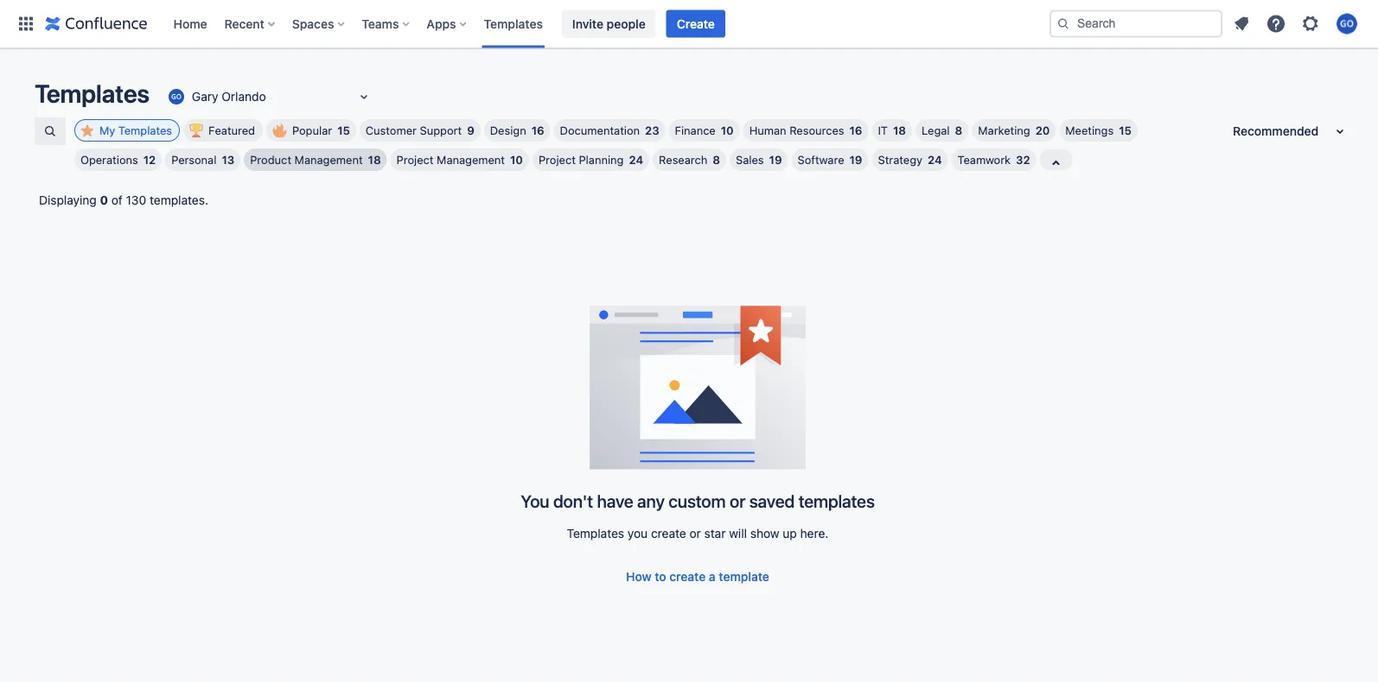 Task type: describe. For each thing, give the bounding box(es) containing it.
spaces button
[[287, 10, 351, 38]]

8 for research 8
[[713, 153, 720, 166]]

human resources 16
[[749, 124, 862, 137]]

appswitcher icon image
[[16, 13, 36, 34]]

home link
[[168, 10, 212, 38]]

template
[[719, 570, 769, 584]]

gary orlando
[[192, 90, 266, 104]]

marketing 20
[[978, 124, 1050, 137]]

product
[[250, 153, 291, 166]]

23
[[645, 124, 659, 137]]

20
[[1035, 124, 1050, 137]]

legal 8
[[922, 124, 962, 137]]

research 8
[[659, 153, 720, 166]]

have
[[597, 491, 633, 511]]

design
[[490, 124, 526, 137]]

home
[[173, 16, 207, 31]]

fewer categories image
[[1046, 153, 1067, 174]]

featured
[[208, 124, 255, 137]]

recent button
[[219, 10, 282, 38]]

recommended button
[[1222, 118, 1361, 145]]

how to create a template
[[626, 570, 769, 584]]

legal
[[922, 124, 950, 137]]

support
[[420, 124, 462, 137]]

meetings
[[1065, 124, 1114, 137]]

of
[[111, 193, 123, 207]]

create
[[677, 16, 715, 31]]

up
[[783, 527, 797, 541]]

teams
[[362, 16, 399, 31]]

project for project management 10
[[397, 153, 434, 166]]

it
[[878, 124, 888, 137]]

it 18
[[878, 124, 906, 137]]

sales 19
[[736, 153, 782, 166]]

don't
[[553, 491, 593, 511]]

templates
[[798, 491, 875, 511]]

saved
[[749, 491, 795, 511]]

1 vertical spatial 18
[[368, 153, 381, 166]]

open search bar image
[[43, 124, 57, 138]]

teamwork 32
[[958, 153, 1030, 166]]

finance
[[675, 124, 716, 137]]

create link
[[666, 10, 725, 38]]

create for or
[[651, 527, 686, 541]]

sales
[[736, 153, 764, 166]]

9
[[467, 124, 474, 137]]

recommended
[[1233, 124, 1319, 138]]

gary
[[192, 90, 218, 104]]

star
[[704, 527, 726, 541]]

12
[[143, 153, 156, 166]]

templates you create or star will show up here.
[[567, 527, 829, 541]]

19 for sales 19
[[769, 153, 782, 166]]

research
[[659, 153, 707, 166]]

planning
[[579, 153, 624, 166]]

documentation 23
[[560, 124, 659, 137]]

invite people
[[572, 16, 646, 31]]

spaces
[[292, 16, 334, 31]]

Search field
[[1050, 10, 1222, 38]]

marketing
[[978, 124, 1030, 137]]

personal
[[171, 153, 217, 166]]

a
[[709, 570, 716, 584]]

teamwork
[[958, 153, 1011, 166]]

you
[[521, 491, 549, 511]]

customer
[[366, 124, 417, 137]]

your profile and preferences image
[[1337, 13, 1357, 34]]

my templates button
[[74, 119, 180, 142]]

19 for software 19
[[849, 153, 862, 166]]

help icon image
[[1266, 13, 1286, 34]]

popular
[[292, 124, 332, 137]]

documentation
[[560, 124, 640, 137]]

strategy
[[878, 153, 923, 166]]

create for a
[[669, 570, 706, 584]]

will
[[729, 527, 747, 541]]

displaying 0 of 130 templates.
[[39, 193, 208, 207]]

notification icon image
[[1231, 13, 1252, 34]]

0
[[100, 193, 108, 207]]

meetings 15
[[1065, 124, 1132, 137]]

1 horizontal spatial 18
[[893, 124, 906, 137]]

teams button
[[357, 10, 416, 38]]

open image
[[354, 86, 374, 107]]

0 vertical spatial 10
[[721, 124, 734, 137]]



Task type: vqa. For each thing, say whether or not it's contained in the screenshot.
content to the right
no



Task type: locate. For each thing, give the bounding box(es) containing it.
24 down legal
[[928, 153, 942, 166]]

my templates
[[99, 124, 172, 137]]

1 15 from the left
[[337, 124, 350, 137]]

strategy 24
[[878, 153, 942, 166]]

10 down design 16
[[510, 153, 523, 166]]

templates right apps popup button
[[484, 16, 543, 31]]

search image
[[1056, 17, 1070, 31]]

resources
[[789, 124, 844, 137]]

customer support 9
[[366, 124, 474, 137]]

global element
[[10, 0, 1046, 48]]

1 vertical spatial create
[[669, 570, 706, 584]]

design 16
[[490, 124, 544, 137]]

1 horizontal spatial 15
[[1119, 124, 1132, 137]]

software 19
[[798, 153, 862, 166]]

management down 9 at the left of page
[[437, 153, 505, 166]]

finance 10
[[675, 124, 734, 137]]

displaying
[[39, 193, 97, 207]]

operations 12
[[80, 153, 156, 166]]

10
[[721, 124, 734, 137], [510, 153, 523, 166]]

apps
[[427, 16, 456, 31]]

0 vertical spatial 18
[[893, 124, 906, 137]]

show
[[750, 527, 779, 541]]

templates down have
[[567, 527, 624, 541]]

8 down finance 10
[[713, 153, 720, 166]]

management for product management
[[295, 153, 363, 166]]

how to create a template link
[[616, 564, 780, 591]]

1 horizontal spatial management
[[437, 153, 505, 166]]

0 vertical spatial or
[[730, 491, 745, 511]]

18 down customer
[[368, 153, 381, 166]]

orlando
[[222, 90, 266, 104]]

recent
[[224, 16, 264, 31]]

apps button
[[421, 10, 473, 38]]

or left the star
[[690, 527, 701, 541]]

my
[[99, 124, 115, 137]]

0 vertical spatial 8
[[955, 124, 962, 137]]

2 16 from the left
[[849, 124, 862, 137]]

8
[[955, 124, 962, 137], [713, 153, 720, 166]]

1 16 from the left
[[531, 124, 544, 137]]

1 19 from the left
[[769, 153, 782, 166]]

1 vertical spatial or
[[690, 527, 701, 541]]

templates up the 12
[[118, 124, 172, 137]]

0 horizontal spatial 18
[[368, 153, 381, 166]]

management down popular
[[295, 153, 363, 166]]

19 right software
[[849, 153, 862, 166]]

0 horizontal spatial 8
[[713, 153, 720, 166]]

24 right planning
[[629, 153, 643, 166]]

custom
[[669, 491, 726, 511]]

management for project management
[[437, 153, 505, 166]]

invite people button
[[562, 10, 656, 38]]

15 right meetings
[[1119, 124, 1132, 137]]

project left planning
[[539, 153, 576, 166]]

1 management from the left
[[295, 153, 363, 166]]

to
[[655, 570, 666, 584]]

banner
[[0, 0, 1378, 48]]

create left a
[[669, 570, 706, 584]]

8 right legal
[[955, 124, 962, 137]]

13
[[222, 153, 234, 166]]

banner containing home
[[0, 0, 1378, 48]]

0 vertical spatial create
[[651, 527, 686, 541]]

2 project from the left
[[539, 153, 576, 166]]

templates link
[[479, 10, 548, 38]]

templates up my
[[35, 79, 150, 108]]

0 horizontal spatial 16
[[531, 124, 544, 137]]

1 horizontal spatial project
[[539, 153, 576, 166]]

templates inside button
[[118, 124, 172, 137]]

you don't have any custom or saved templates
[[521, 491, 875, 511]]

2 management from the left
[[437, 153, 505, 166]]

1 project from the left
[[397, 153, 434, 166]]

people
[[607, 16, 646, 31]]

10 right finance on the top
[[721, 124, 734, 137]]

16 right design
[[531, 124, 544, 137]]

project planning 24
[[539, 153, 643, 166]]

32
[[1016, 153, 1030, 166]]

19 right sales
[[769, 153, 782, 166]]

you
[[628, 527, 648, 541]]

invite
[[572, 16, 603, 31]]

24
[[629, 153, 643, 166], [928, 153, 942, 166]]

project down customer support 9
[[397, 153, 434, 166]]

1 horizontal spatial 16
[[849, 124, 862, 137]]

operations
[[80, 153, 138, 166]]

or up will at the bottom of the page
[[730, 491, 745, 511]]

settings icon image
[[1300, 13, 1321, 34]]

any
[[637, 491, 665, 511]]

project management 10
[[397, 153, 523, 166]]

personal 13
[[171, 153, 234, 166]]

1 horizontal spatial or
[[730, 491, 745, 511]]

human
[[749, 124, 786, 137]]

create inside "link"
[[669, 570, 706, 584]]

templates.
[[150, 193, 208, 207]]

featured button
[[183, 119, 263, 142]]

None text field
[[166, 88, 169, 105]]

0 horizontal spatial or
[[690, 527, 701, 541]]

2 24 from the left
[[928, 153, 942, 166]]

0 horizontal spatial 15
[[337, 124, 350, 137]]

how
[[626, 570, 652, 584]]

2 19 from the left
[[849, 153, 862, 166]]

product management 18
[[250, 153, 381, 166]]

0 horizontal spatial management
[[295, 153, 363, 166]]

19
[[769, 153, 782, 166], [849, 153, 862, 166]]

1 24 from the left
[[629, 153, 643, 166]]

1 vertical spatial 10
[[510, 153, 523, 166]]

0 horizontal spatial 24
[[629, 153, 643, 166]]

2 15 from the left
[[1119, 124, 1132, 137]]

or
[[730, 491, 745, 511], [690, 527, 701, 541]]

1 horizontal spatial 10
[[721, 124, 734, 137]]

0 horizontal spatial 19
[[769, 153, 782, 166]]

1 horizontal spatial 19
[[849, 153, 862, 166]]

130
[[126, 193, 146, 207]]

0 horizontal spatial project
[[397, 153, 434, 166]]

16 left it at the top right of the page
[[849, 124, 862, 137]]

1 horizontal spatial 8
[[955, 124, 962, 137]]

1 vertical spatial 8
[[713, 153, 720, 166]]

0 horizontal spatial 10
[[510, 153, 523, 166]]

15
[[337, 124, 350, 137], [1119, 124, 1132, 137]]

project
[[397, 153, 434, 166], [539, 153, 576, 166]]

1 horizontal spatial 24
[[928, 153, 942, 166]]

create right you
[[651, 527, 686, 541]]

confluence image
[[45, 13, 147, 34], [45, 13, 147, 34]]

templates inside global element
[[484, 16, 543, 31]]

18 right it at the top right of the page
[[893, 124, 906, 137]]

8 for legal 8
[[955, 124, 962, 137]]

here.
[[800, 527, 829, 541]]

management
[[295, 153, 363, 166], [437, 153, 505, 166]]

software
[[798, 153, 844, 166]]

project for project planning 24
[[539, 153, 576, 166]]

15 right popular
[[337, 124, 350, 137]]



